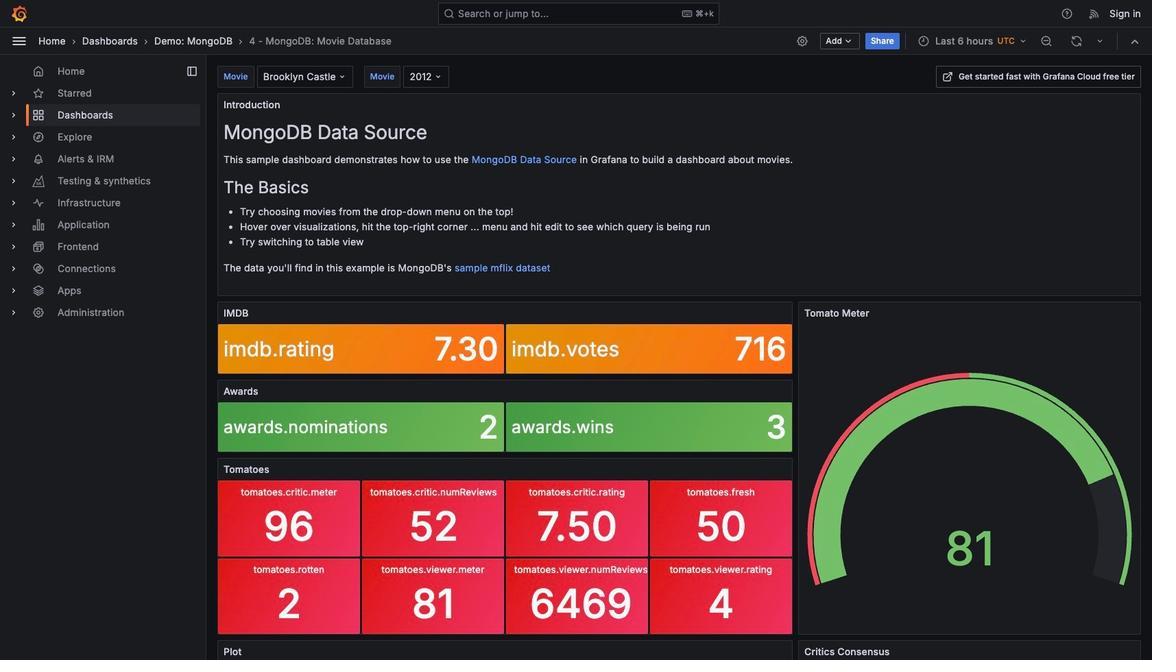 Task type: locate. For each thing, give the bounding box(es) containing it.
expand section dashboards image
[[8, 110, 19, 121]]

expand section starred image
[[8, 88, 19, 99]]

expand section frontend image
[[8, 241, 19, 252]]

help image
[[1061, 7, 1073, 20]]

grafana image
[[11, 5, 27, 22]]

close menu image
[[11, 33, 27, 49]]

expand section alerts & irm image
[[8, 154, 19, 165]]

expand section administration image
[[8, 307, 19, 318]]

dashboard settings image
[[796, 35, 809, 47]]



Task type: vqa. For each thing, say whether or not it's contained in the screenshot.
Expand section Starred ICON
yes



Task type: describe. For each thing, give the bounding box(es) containing it.
expand section explore image
[[8, 132, 19, 143]]

undock menu image
[[187, 66, 198, 77]]

news image
[[1088, 7, 1101, 20]]

expand section connections image
[[8, 263, 19, 274]]

navigation element
[[0, 55, 206, 335]]

zoom out time range image
[[1040, 35, 1053, 47]]

expand section apps image
[[8, 285, 19, 296]]

expand section infrastructure image
[[8, 198, 19, 208]]

expand section testing & synthetics image
[[8, 176, 19, 187]]

refresh dashboard image
[[1071, 35, 1083, 47]]

expand section application image
[[8, 219, 19, 230]]

auto refresh turned off. choose refresh time interval image
[[1095, 35, 1105, 46]]



